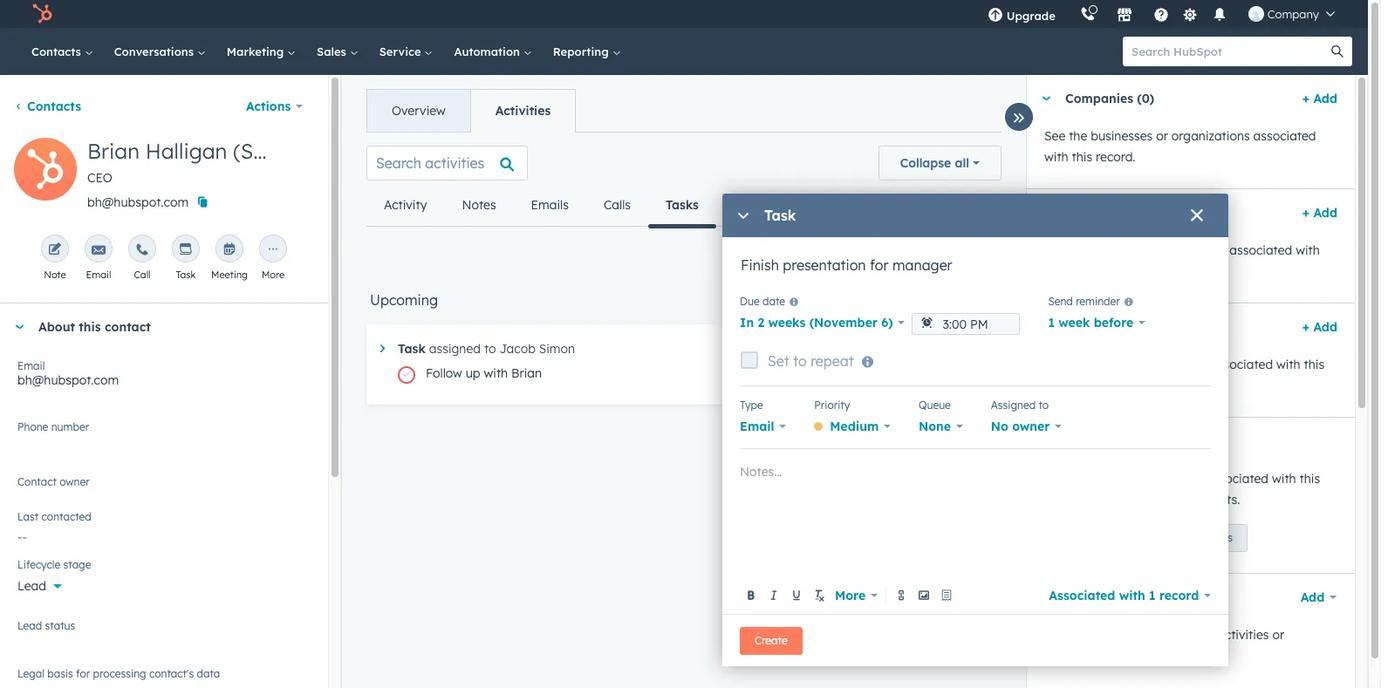 Task type: vqa. For each thing, say whether or not it's contained in the screenshot.
alert within page section Element
no



Task type: locate. For each thing, give the bounding box(es) containing it.
1 vertical spatial or
[[1272, 627, 1284, 643]]

0 vertical spatial (0)
[[1137, 91, 1154, 106]]

create inside button
[[929, 248, 962, 261]]

0 horizontal spatial brian
[[87, 138, 140, 164]]

last
[[17, 510, 39, 523]]

+ add
[[1302, 91, 1337, 106], [1302, 205, 1337, 221], [1302, 319, 1337, 335]]

1 horizontal spatial contact
[[1044, 492, 1088, 508]]

bh@hubspot.com down ceo
[[87, 195, 189, 210]]

1 see from the top
[[1044, 128, 1065, 144]]

company button
[[1238, 0, 1345, 28]]

1 vertical spatial no owner button
[[17, 473, 311, 502]]

contacts link down hubspot link
[[21, 28, 104, 75]]

0 vertical spatial brian
[[87, 138, 140, 164]]

(sample
[[233, 138, 315, 164]]

2 + add from the top
[[1302, 205, 1337, 221]]

with inside popup button
[[1119, 588, 1145, 603]]

collapse all button
[[878, 146, 1002, 181]]

actions button
[[235, 89, 314, 124]]

1 vertical spatial lead
[[17, 619, 42, 633]]

0 vertical spatial lead
[[17, 578, 46, 594]]

see the businesses or organizations associated with this record.
[[1044, 128, 1316, 165]]

week
[[1058, 315, 1090, 331]]

stage
[[63, 558, 91, 571]]

edit button
[[14, 138, 77, 207]]

menu
[[975, 0, 1347, 28]]

Title text field
[[740, 255, 1211, 290]]

tickets (0)
[[1065, 319, 1130, 335]]

track inside track the revenue opportunities associated with this record.
[[1044, 243, 1075, 258]]

0 horizontal spatial up
[[466, 366, 480, 381]]

up
[[466, 366, 480, 381], [1168, 531, 1181, 544]]

see inside see the files attached to your activities or uploaded to this record.
[[1044, 627, 1065, 643]]

bh@hubspot.com
[[87, 195, 189, 210], [17, 373, 119, 388]]

(0) up businesses
[[1137, 91, 1154, 106]]

attachments
[[1065, 590, 1143, 605]]

payments down payments.
[[1184, 531, 1233, 544]]

1 horizontal spatial email
[[86, 269, 111, 281]]

or right activities
[[1272, 627, 1284, 643]]

the inside the track the customer requests associated with this record.
[[1079, 357, 1097, 373]]

contact inside "dropdown button"
[[105, 319, 151, 335]]

the for revenue
[[1079, 243, 1097, 258]]

associated for requests
[[1210, 357, 1273, 373]]

with inside collect and track payments associated with this contact using hubspot payments.
[[1272, 471, 1296, 487]]

processing
[[93, 667, 146, 681]]

contacts link up edit 'popup button'
[[14, 99, 81, 114]]

this inside see the files attached to your activities or uploaded to this record.
[[1117, 648, 1138, 664]]

1 vertical spatial email
[[17, 359, 45, 373]]

set down weeks at top right
[[768, 352, 789, 370]]

status
[[45, 619, 75, 633]]

contact down collect
[[1044, 492, 1088, 508]]

1 vertical spatial see
[[1044, 627, 1065, 643]]

create for create
[[755, 634, 788, 647]]

1 horizontal spatial create
[[929, 248, 962, 261]]

legal
[[17, 667, 44, 681]]

see down companies
[[1044, 128, 1065, 144]]

1 track from the top
[[1044, 243, 1075, 258]]

1 vertical spatial track
[[1044, 357, 1075, 373]]

no up last
[[17, 482, 34, 498]]

0 vertical spatial + add button
[[1302, 88, 1337, 109]]

create task button
[[914, 241, 1002, 269]]

calls button
[[586, 184, 648, 226]]

1 vertical spatial contacts link
[[14, 99, 81, 114]]

0 horizontal spatial email
[[17, 359, 45, 373]]

with inside see the businesses or organizations associated with this record.
[[1044, 149, 1068, 165]]

the inside see the files attached to your activities or uploaded to this record.
[[1069, 627, 1087, 643]]

companies (0) button
[[1027, 75, 1295, 122]]

2 vertical spatial +
[[1302, 319, 1310, 335]]

last contacted
[[17, 510, 91, 523]]

0 horizontal spatial no
[[17, 482, 34, 498]]

0 vertical spatial contact
[[105, 319, 151, 335]]

activity button
[[366, 184, 444, 226]]

jacob simon image
[[1248, 6, 1264, 22]]

1 vertical spatial contacts
[[27, 99, 81, 114]]

0 vertical spatial up
[[466, 366, 480, 381]]

1 horizontal spatial 1
[[1149, 588, 1156, 603]]

lead down lifecycle
[[17, 578, 46, 594]]

track for track the customer requests associated with this record.
[[1044, 357, 1075, 373]]

0 horizontal spatial set
[[768, 352, 789, 370]]

this
[[1072, 149, 1092, 165], [1044, 263, 1065, 279], [79, 319, 101, 335], [1304, 357, 1325, 373], [1300, 471, 1320, 487], [1117, 648, 1138, 664]]

or down companies (0) dropdown button
[[1156, 128, 1168, 144]]

about this contact
[[38, 319, 151, 335]]

(0) up track
[[1129, 434, 1147, 449]]

0 vertical spatial 1
[[1048, 315, 1055, 331]]

this inside see the businesses or organizations associated with this record.
[[1072, 149, 1092, 165]]

navigation inside upcoming feed
[[366, 184, 803, 228]]

0 horizontal spatial no owner button
[[17, 473, 311, 502]]

2 see from the top
[[1044, 627, 1065, 643]]

1 vertical spatial set
[[1149, 531, 1165, 544]]

associated inside see the businesses or organizations associated with this record.
[[1253, 128, 1316, 144]]

contacts
[[31, 44, 84, 58], [27, 99, 81, 114]]

1 vertical spatial create
[[755, 634, 788, 647]]

record. down the attached
[[1141, 648, 1181, 664]]

upcoming feed
[[352, 132, 1016, 426]]

associated right opportunities
[[1230, 243, 1292, 258]]

contacts down hubspot link
[[31, 44, 84, 58]]

3 + add button from the top
[[1302, 317, 1337, 338]]

2 vertical spatial email
[[740, 419, 774, 434]]

0 vertical spatial +
[[1302, 91, 1310, 106]]

associated inside track the revenue opportunities associated with this record.
[[1230, 243, 1292, 258]]

navigation
[[366, 89, 576, 133], [366, 184, 803, 228]]

2 track from the top
[[1044, 357, 1075, 373]]

email down about on the top left of page
[[17, 359, 45, 373]]

see
[[1044, 128, 1065, 144], [1044, 627, 1065, 643]]

settings image
[[1182, 7, 1198, 23]]

1 horizontal spatial more
[[835, 588, 866, 603]]

all
[[955, 155, 969, 171]]

owner
[[1012, 419, 1050, 434], [60, 475, 90, 489], [38, 482, 73, 498]]

HH:MM text field
[[912, 313, 1020, 335]]

the inside track the revenue opportunities associated with this record.
[[1079, 243, 1097, 258]]

notifications image
[[1212, 8, 1227, 24]]

1 + add from the top
[[1302, 91, 1337, 106]]

Search activities search field
[[366, 146, 528, 181]]

record. down businesses
[[1096, 149, 1136, 165]]

the inside see the businesses or organizations associated with this record.
[[1069, 128, 1087, 144]]

0 horizontal spatial create
[[755, 634, 788, 647]]

marketing
[[227, 44, 287, 58]]

0 vertical spatial track
[[1044, 243, 1075, 258]]

3 + from the top
[[1302, 319, 1310, 335]]

bh@hubspot.com up number
[[17, 373, 119, 388]]

caret image for attachments
[[1041, 595, 1051, 600]]

add inside "popup button"
[[1301, 590, 1325, 605]]

no
[[991, 419, 1008, 434], [17, 482, 34, 498]]

1 inside popup button
[[1149, 588, 1156, 603]]

0 horizontal spatial or
[[1156, 128, 1168, 144]]

more inside popup button
[[835, 588, 866, 603]]

caret image
[[1041, 96, 1051, 101], [14, 325, 24, 329], [380, 345, 385, 353], [1041, 595, 1051, 600]]

0 vertical spatial no
[[991, 419, 1008, 434]]

associated inside collect and track payments associated with this contact using hubspot payments.
[[1206, 471, 1269, 487]]

set
[[768, 352, 789, 370], [1149, 531, 1165, 544]]

2 horizontal spatial email
[[740, 419, 774, 434]]

contact down call on the left of page
[[105, 319, 151, 335]]

1 week before
[[1048, 315, 1133, 331]]

task up the hh:mm text box
[[965, 248, 987, 261]]

caret image inside companies (0) dropdown button
[[1041, 96, 1051, 101]]

companies
[[1065, 91, 1133, 106]]

1 horizontal spatial up
[[1168, 531, 1181, 544]]

number
[[51, 421, 89, 434]]

lead for lead
[[17, 578, 46, 594]]

help image
[[1153, 8, 1169, 24]]

up inside feed
[[466, 366, 480, 381]]

email button
[[740, 414, 786, 439]]

0 horizontal spatial 1
[[1048, 315, 1055, 331]]

email down type
[[740, 419, 774, 434]]

record. up assigned to
[[1044, 378, 1084, 393]]

track down caret icon
[[1044, 357, 1075, 373]]

date
[[763, 295, 785, 308]]

0 vertical spatial more
[[262, 269, 284, 281]]

(0) for companies (0)
[[1137, 91, 1154, 106]]

payments up hubspot
[[1145, 471, 1202, 487]]

0 vertical spatial contacts link
[[21, 28, 104, 75]]

0 vertical spatial or
[[1156, 128, 1168, 144]]

2 vertical spatial (0)
[[1129, 434, 1147, 449]]

0 vertical spatial bh@hubspot.com
[[87, 195, 189, 210]]

lead inside popup button
[[17, 578, 46, 594]]

+ add button for track the revenue opportunities associated with this record.
[[1302, 202, 1337, 223]]

contact inside collect and track payments associated with this contact using hubspot payments.
[[1044, 492, 1088, 508]]

overview button
[[367, 90, 470, 132]]

email down email icon
[[86, 269, 111, 281]]

see inside see the businesses or organizations associated with this record.
[[1044, 128, 1065, 144]]

marketing link
[[216, 28, 306, 75]]

0 horizontal spatial contact
[[105, 319, 151, 335]]

actions
[[246, 99, 291, 114]]

caret image for about this contact
[[14, 325, 24, 329]]

task image
[[179, 243, 193, 257]]

3 + add from the top
[[1302, 319, 1337, 335]]

associated up payments.
[[1206, 471, 1269, 487]]

menu item
[[1068, 0, 1071, 28]]

+ for track the customer requests associated with this record.
[[1302, 319, 1310, 335]]

see up uploaded
[[1044, 627, 1065, 643]]

brian inside upcoming feed
[[511, 366, 542, 381]]

meeting
[[211, 269, 248, 281]]

lead left status
[[17, 619, 42, 633]]

0 vertical spatial see
[[1044, 128, 1065, 144]]

0 vertical spatial set
[[768, 352, 789, 370]]

1 horizontal spatial set
[[1149, 531, 1165, 544]]

1 horizontal spatial brian
[[511, 366, 542, 381]]

1 navigation from the top
[[366, 89, 576, 133]]

set down hubspot
[[1149, 531, 1165, 544]]

weeks
[[768, 315, 806, 331]]

meetings
[[734, 197, 786, 213]]

1 inside popup button
[[1048, 315, 1055, 331]]

search image
[[1331, 45, 1344, 58]]

task down task icon
[[176, 269, 196, 281]]

or
[[1156, 128, 1168, 144], [1272, 627, 1284, 643]]

brian down jacob
[[511, 366, 542, 381]]

0 vertical spatial email
[[86, 269, 111, 281]]

1 vertical spatial + add button
[[1302, 202, 1337, 223]]

0 vertical spatial create
[[929, 248, 962, 261]]

automation link
[[444, 28, 542, 75]]

associated with 1 record button
[[1049, 583, 1211, 608]]

caret image left companies
[[1041, 96, 1051, 101]]

up down task assigned to jacob simon
[[466, 366, 480, 381]]

1 + from the top
[[1302, 91, 1310, 106]]

caret image left attachments
[[1041, 595, 1051, 600]]

1 vertical spatial brian
[[511, 366, 542, 381]]

+ add button for track the customer requests associated with this record.
[[1302, 317, 1337, 338]]

contact owner no owner
[[17, 475, 90, 498]]

associated right organizations
[[1253, 128, 1316, 144]]

Search HubSpot search field
[[1123, 37, 1337, 66]]

1 vertical spatial up
[[1168, 531, 1181, 544]]

reporting link
[[542, 28, 631, 75]]

1 horizontal spatial or
[[1272, 627, 1284, 643]]

1 vertical spatial (0)
[[1112, 319, 1130, 335]]

upcoming
[[370, 291, 438, 309]]

no owner button for assigned to
[[991, 414, 1062, 439]]

navigation containing activity
[[366, 184, 803, 228]]

owner down assigned to
[[1012, 419, 1050, 434]]

2 vertical spatial + add
[[1302, 319, 1337, 335]]

record. inside track the revenue opportunities associated with this record.
[[1068, 263, 1108, 279]]

1 vertical spatial +
[[1302, 205, 1310, 221]]

1 lead from the top
[[17, 578, 46, 594]]

2 + add button from the top
[[1302, 202, 1337, 223]]

2 + from the top
[[1302, 205, 1310, 221]]

no down assigned
[[991, 419, 1008, 434]]

up down hubspot
[[1168, 531, 1181, 544]]

with
[[1044, 149, 1068, 165], [1296, 243, 1320, 258], [1276, 357, 1301, 373], [484, 366, 508, 381], [1272, 471, 1296, 487], [1119, 588, 1145, 603]]

this inside track the revenue opportunities associated with this record.
[[1044, 263, 1065, 279]]

businesses
[[1091, 128, 1153, 144]]

up for set
[[1168, 531, 1181, 544]]

1 vertical spatial 1
[[1149, 588, 1156, 603]]

owner up contacted on the bottom left of the page
[[60, 475, 90, 489]]

Phone number text field
[[17, 418, 311, 453]]

navigation containing overview
[[366, 89, 576, 133]]

the down tickets
[[1079, 357, 1097, 373]]

service
[[379, 44, 424, 58]]

create inside button
[[755, 634, 788, 647]]

1 vertical spatial no
[[17, 482, 34, 498]]

to inside upcoming feed
[[484, 341, 496, 357]]

owner up last contacted
[[38, 482, 73, 498]]

1 vertical spatial more
[[835, 588, 866, 603]]

ceo
[[87, 170, 112, 186]]

lifecycle stage
[[17, 558, 91, 571]]

(0) for payments (0)
[[1129, 434, 1147, 449]]

1 vertical spatial + add
[[1302, 205, 1337, 221]]

owner for contact owner no owner
[[60, 475, 90, 489]]

legal basis for processing contact's data
[[17, 667, 220, 681]]

1 left record
[[1149, 588, 1156, 603]]

with inside track the revenue opportunities associated with this record.
[[1296, 243, 1320, 258]]

record. inside see the businesses or organizations associated with this record.
[[1096, 149, 1136, 165]]

track up send
[[1044, 243, 1075, 258]]

conversations link
[[104, 28, 216, 75]]

track the revenue opportunities associated with this record.
[[1044, 243, 1320, 279]]

lead status
[[17, 619, 75, 633]]

1 vertical spatial bh@hubspot.com
[[17, 373, 119, 388]]

caret image down upcoming
[[380, 345, 385, 353]]

lifecycle
[[17, 558, 60, 571]]

set for set up payments
[[1149, 531, 1165, 544]]

contacts up edit 'popup button'
[[27, 99, 81, 114]]

1 horizontal spatial no owner button
[[991, 414, 1062, 439]]

1 left the week
[[1048, 315, 1055, 331]]

to down files
[[1102, 648, 1114, 664]]

revenue
[[1100, 243, 1146, 258]]

no inside contact owner no owner
[[17, 482, 34, 498]]

no owner button up last contacted text field
[[17, 473, 311, 502]]

caret image inside attachments dropdown button
[[1041, 595, 1051, 600]]

the left the revenue
[[1079, 243, 1097, 258]]

associated right "requests"
[[1210, 357, 1273, 373]]

contacts link
[[21, 28, 104, 75], [14, 99, 81, 114]]

set for set to repeat
[[768, 352, 789, 370]]

opportunities
[[1149, 243, 1226, 258]]

email inside "email bh@hubspot.com"
[[17, 359, 45, 373]]

tasks button
[[648, 184, 716, 228]]

2 vertical spatial + add button
[[1302, 317, 1337, 338]]

associated
[[1253, 128, 1316, 144], [1230, 243, 1292, 258], [1210, 357, 1273, 373], [1206, 471, 1269, 487]]

+
[[1302, 91, 1310, 106], [1302, 205, 1310, 221], [1302, 319, 1310, 335]]

0 vertical spatial + add
[[1302, 91, 1337, 106]]

track inside the track the customer requests associated with this record.
[[1044, 357, 1075, 373]]

more image
[[266, 243, 280, 257]]

to up follow up with brian
[[484, 341, 496, 357]]

caret image inside about this contact "dropdown button"
[[14, 325, 24, 329]]

2 navigation from the top
[[366, 184, 803, 228]]

payments.
[[1180, 492, 1240, 508]]

in
[[740, 315, 754, 331]]

0 vertical spatial navigation
[[366, 89, 576, 133]]

1 vertical spatial contact
[[1044, 492, 1088, 508]]

call image
[[135, 243, 149, 257]]

in 2 weeks (november 6) button
[[740, 311, 905, 335]]

the
[[1069, 128, 1087, 144], [1079, 243, 1097, 258], [1079, 357, 1097, 373], [1069, 627, 1087, 643]]

record. up send reminder
[[1068, 263, 1108, 279]]

the down companies
[[1069, 128, 1087, 144]]

brian up ceo
[[87, 138, 140, 164]]

queue
[[919, 399, 951, 412]]

notes
[[462, 197, 496, 213]]

menu containing company
[[975, 0, 1347, 28]]

your
[[1188, 627, 1214, 643]]

email inside 'popup button'
[[740, 419, 774, 434]]

1
[[1048, 315, 1055, 331], [1149, 588, 1156, 603]]

2 lead from the top
[[17, 619, 42, 633]]

caret image left about on the top left of page
[[14, 325, 24, 329]]

0 vertical spatial payments
[[1145, 471, 1202, 487]]

no owner button down assigned to
[[991, 414, 1062, 439]]

the up uploaded
[[1069, 627, 1087, 643]]

1 vertical spatial navigation
[[366, 184, 803, 228]]

0 vertical spatial no owner button
[[991, 414, 1062, 439]]

record
[[1159, 588, 1199, 603]]

(0) right tickets
[[1112, 319, 1130, 335]]

0 horizontal spatial more
[[262, 269, 284, 281]]

associated inside the track the customer requests associated with this record.
[[1210, 357, 1273, 373]]



Task type: describe. For each thing, give the bounding box(es) containing it.
create task
[[929, 248, 987, 261]]

follow up with brian
[[426, 366, 542, 381]]

record. inside see the files attached to your activities or uploaded to this record.
[[1141, 648, 1181, 664]]

associated with 1 record
[[1049, 588, 1199, 603]]

reminder
[[1076, 295, 1120, 308]]

the for businesses
[[1069, 128, 1087, 144]]

companies (0)
[[1065, 91, 1154, 106]]

notifications button
[[1205, 0, 1234, 28]]

calls
[[604, 197, 631, 213]]

email bh@hubspot.com
[[17, 359, 119, 388]]

meetings button
[[716, 184, 803, 226]]

more button
[[831, 583, 881, 608]]

company
[[1267, 7, 1319, 21]]

lead button
[[17, 569, 311, 598]]

with inside upcoming feed
[[484, 366, 508, 381]]

task assigned to jacob simon
[[398, 341, 575, 357]]

no owner button for contact owner
[[17, 473, 311, 502]]

note
[[44, 269, 66, 281]]

track for track the revenue opportunities associated with this record.
[[1044, 243, 1075, 258]]

2
[[758, 315, 764, 331]]

calling icon image
[[1080, 7, 1096, 23]]

call
[[134, 269, 151, 281]]

activities
[[1217, 627, 1269, 643]]

upgrade
[[1007, 9, 1055, 23]]

and
[[1087, 471, 1109, 487]]

create button
[[740, 627, 802, 655]]

task left the assigned
[[398, 341, 426, 357]]

email image
[[92, 243, 106, 257]]

automation
[[454, 44, 523, 58]]

associated for opportunities
[[1230, 243, 1292, 258]]

set up payments
[[1149, 531, 1233, 544]]

track
[[1112, 471, 1142, 487]]

contact's
[[149, 667, 194, 681]]

simon
[[539, 341, 575, 357]]

with inside the track the customer requests associated with this record.
[[1276, 357, 1301, 373]]

in 2 weeks (november 6)
[[740, 315, 893, 331]]

the for customer
[[1079, 357, 1097, 373]]

owner for no owner
[[1012, 419, 1050, 434]]

+ add for track the revenue opportunities associated with this record.
[[1302, 205, 1337, 221]]

up for follow
[[466, 366, 480, 381]]

data
[[197, 667, 220, 681]]

associated
[[1049, 588, 1115, 603]]

collect
[[1044, 471, 1083, 487]]

notes button
[[444, 184, 514, 226]]

overview
[[392, 103, 446, 119]]

activities button
[[470, 90, 575, 132]]

activities
[[495, 103, 551, 119]]

hubspot
[[1126, 492, 1177, 508]]

basis
[[47, 667, 73, 681]]

calling icon button
[[1073, 3, 1103, 25]]

or inside see the businesses or organizations associated with this record.
[[1156, 128, 1168, 144]]

marketplaces image
[[1117, 8, 1132, 24]]

caret image for companies (0)
[[1041, 96, 1051, 101]]

to right assigned
[[1039, 399, 1049, 412]]

record. inside the track the customer requests associated with this record.
[[1044, 378, 1084, 393]]

caret image
[[1041, 325, 1051, 329]]

help button
[[1146, 0, 1176, 28]]

this inside collect and track payments associated with this contact using hubspot payments.
[[1300, 471, 1320, 487]]

collapse
[[900, 155, 951, 171]]

1 horizontal spatial no
[[991, 419, 1008, 434]]

before
[[1094, 315, 1133, 331]]

assigned
[[991, 399, 1036, 412]]

(0) for tickets (0)
[[1112, 319, 1130, 335]]

due
[[740, 295, 760, 308]]

+ add for track the customer requests associated with this record.
[[1302, 319, 1337, 335]]

attachments button
[[1027, 574, 1282, 621]]

Last contacted text field
[[17, 521, 311, 549]]

task inside button
[[965, 248, 987, 261]]

or inside see the files attached to your activities or uploaded to this record.
[[1272, 627, 1284, 643]]

see for see the businesses or organizations associated with this record.
[[1044, 128, 1065, 144]]

activity
[[384, 197, 427, 213]]

caret image inside upcoming feed
[[380, 345, 385, 353]]

1 + add button from the top
[[1302, 88, 1337, 109]]

due date
[[740, 295, 785, 308]]

this inside "dropdown button"
[[79, 319, 101, 335]]

the for files
[[1069, 627, 1087, 643]]

medium button
[[814, 414, 891, 439]]

settings link
[[1179, 5, 1201, 23]]

tickets
[[1065, 319, 1109, 335]]

type
[[740, 399, 763, 412]]

payments inside collect and track payments associated with this contact using hubspot payments.
[[1145, 471, 1202, 487]]

lead for lead status
[[17, 619, 42, 633]]

upgrade image
[[987, 8, 1003, 24]]

+ for track the revenue opportunities associated with this record.
[[1302, 205, 1310, 221]]

sales
[[317, 44, 350, 58]]

tasks
[[666, 197, 699, 213]]

to left your
[[1173, 627, 1185, 643]]

payments
[[1065, 434, 1126, 449]]

see for see the files attached to your activities or uploaded to this record.
[[1044, 627, 1065, 643]]

collapse all
[[900, 155, 969, 171]]

contact
[[17, 475, 57, 489]]

none button
[[919, 414, 963, 439]]

6)
[[881, 315, 893, 331]]

associated for payments
[[1206, 471, 1269, 487]]

service link
[[369, 28, 444, 75]]

meeting image
[[222, 243, 236, 257]]

brian inside brian halligan (sample contact) ceo
[[87, 138, 140, 164]]

payments (0) button
[[1027, 418, 1330, 465]]

hubspot image
[[31, 3, 52, 24]]

see the files attached to your activities or uploaded to this record.
[[1044, 627, 1284, 664]]

assigned
[[429, 341, 481, 357]]

to left repeat on the bottom of page
[[793, 352, 807, 370]]

send reminder
[[1048, 295, 1120, 308]]

follow
[[426, 366, 462, 381]]

none
[[919, 419, 951, 434]]

minimize dialog image
[[736, 210, 750, 223]]

requests
[[1158, 357, 1207, 373]]

using
[[1092, 492, 1122, 508]]

create for create task
[[929, 248, 962, 261]]

task right minimize dialog icon
[[764, 207, 796, 224]]

payments (0)
[[1065, 434, 1147, 449]]

1 vertical spatial payments
[[1184, 531, 1233, 544]]

jacob
[[499, 341, 536, 357]]

note image
[[48, 243, 62, 257]]

0 vertical spatial contacts
[[31, 44, 84, 58]]

close dialog image
[[1190, 210, 1204, 223]]

emails button
[[514, 184, 586, 226]]

files
[[1091, 627, 1114, 643]]

contacted
[[41, 510, 91, 523]]

collect and track payments associated with this contact using hubspot payments.
[[1044, 471, 1320, 508]]

this inside the track the customer requests associated with this record.
[[1304, 357, 1325, 373]]

assigned to
[[991, 399, 1049, 412]]



